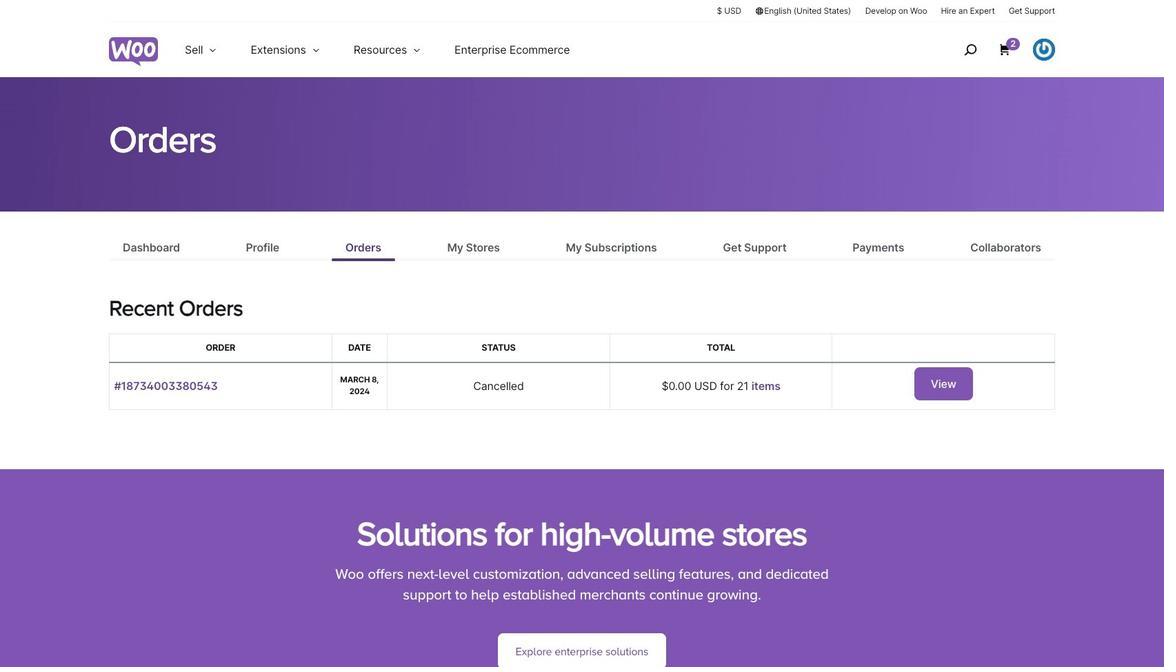 Task type: locate. For each thing, give the bounding box(es) containing it.
search image
[[960, 39, 982, 61]]



Task type: describe. For each thing, give the bounding box(es) containing it.
service navigation menu element
[[935, 27, 1056, 72]]

open account menu image
[[1033, 39, 1056, 61]]



Task type: vqa. For each thing, say whether or not it's contained in the screenshot.
external link image at the bottom of page
no



